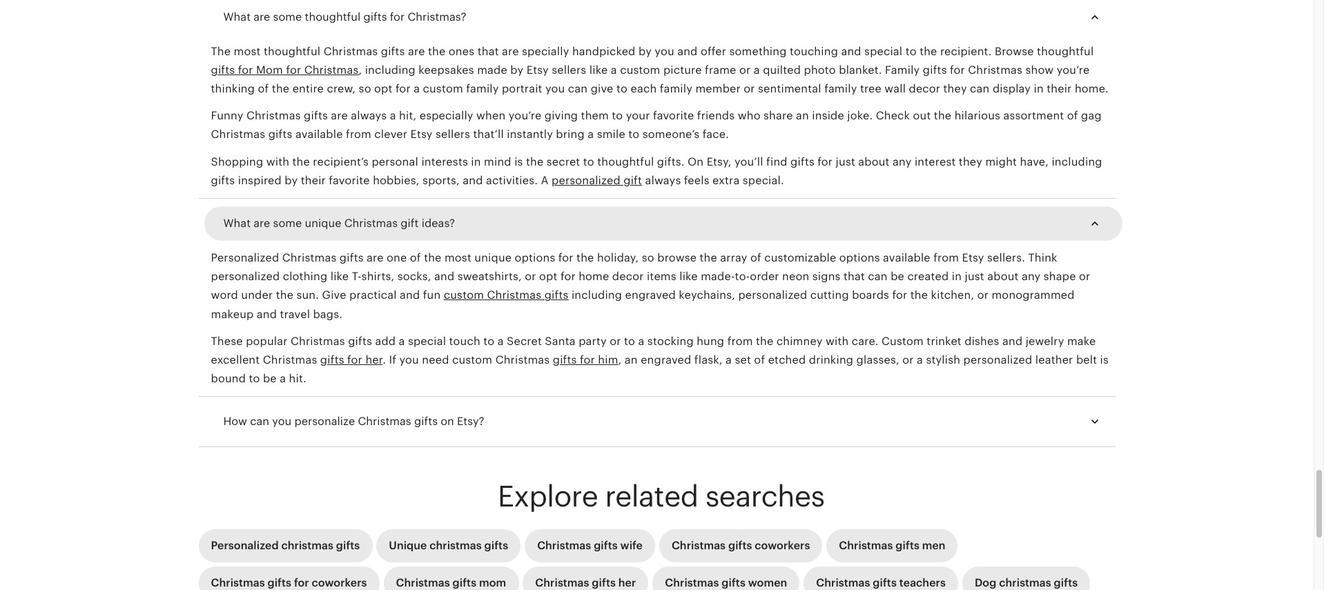 Task type: locate. For each thing, give the bounding box(es) containing it.
favorite inside shopping with the recipient's personal interests in mind is the secret to thoughtful gifts. on etsy, you'll find gifts for just about any interest they might have, including gifts inspired by their favorite hobbies, sports, and activities. a
[[329, 174, 370, 187]]

custom christmas gifts link
[[444, 289, 569, 302]]

a down them
[[588, 128, 594, 141]]

items
[[647, 270, 677, 283]]

learn more about christmas gifts tab panel
[[199, 0, 1116, 448]]

to right bound
[[249, 372, 260, 385]]

unique christmas gifts
[[389, 539, 508, 552]]

unique inside what are some unique christmas gift ideas? dropdown button
[[305, 217, 342, 230]]

christmas inside personalized christmas gifts link
[[281, 539, 334, 552]]

hobbies,
[[373, 174, 420, 187]]

a left secret
[[498, 335, 504, 348]]

personalized up under
[[211, 251, 279, 265]]

some for unique
[[273, 217, 302, 230]]

coworkers inside the christmas gifts coworkers link
[[755, 539, 810, 552]]

set
[[735, 354, 751, 367]]

blanket.
[[839, 63, 882, 77]]

for down recipient.
[[950, 63, 965, 77]]

0 vertical spatial decor
[[909, 82, 941, 95]]

1 horizontal spatial decor
[[909, 82, 941, 95]]

0 vertical spatial with
[[266, 155, 290, 168]]

to right the give
[[617, 82, 628, 95]]

christmas down "unique"
[[396, 576, 450, 589]]

to inside , an engraved flask, a set of etched drinking glasses, or a stylish personalized leather belt is bound to be a hit.
[[249, 372, 260, 385]]

mom
[[256, 63, 283, 77]]

and up fun
[[434, 270, 455, 283]]

special inside the most thoughtful christmas gifts are the ones that are specially handpicked by you and offer something touching and special to the recipient. browse thoughtful gifts for mom for christmas
[[865, 45, 903, 58]]

recipient's
[[313, 155, 369, 168]]

1 horizontal spatial just
[[965, 270, 985, 283]]

that inside personalized christmas gifts are one of the most unique options for the holiday, so browse the array of customizable options available from etsy sellers. think personalized clothing like t-shirts, socks, and sweatshirts, or opt for home decor items like made-to-order neon signs that can be created in just about any shape or word under the sun. give practical and fun
[[844, 270, 865, 283]]

1 vertical spatial always
[[645, 174, 681, 187]]

and right the dishes
[[1003, 335, 1023, 348]]

christmas inside unique christmas gifts 'link'
[[430, 539, 482, 552]]

the up etched
[[756, 335, 774, 348]]

christmas up christmas gifts women link
[[672, 539, 726, 552]]

0 horizontal spatial just
[[836, 155, 856, 168]]

her inside learn more about christmas gifts tab panel
[[366, 354, 383, 367]]

care.
[[852, 335, 879, 348]]

from inside personalized christmas gifts are one of the most unique options for the holiday, so browse the array of customizable options available from etsy sellers. think personalized clothing like t-shirts, socks, and sweatshirts, or opt for home decor items like made-to-order neon signs that can be created in just about any shape or word under the sun. give practical and fun
[[934, 251, 959, 265]]

interest
[[915, 155, 956, 168]]

dishes
[[965, 335, 1000, 348]]

joke.
[[848, 109, 873, 122]]

christmas gifts wife
[[537, 539, 643, 552]]

a
[[611, 63, 617, 77], [754, 63, 760, 77], [414, 82, 420, 95], [390, 109, 396, 122], [588, 128, 594, 141], [399, 335, 405, 348], [498, 335, 504, 348], [638, 335, 645, 348], [726, 354, 732, 367], [917, 354, 923, 367], [280, 372, 286, 385]]

1 vertical spatial with
[[826, 335, 849, 348]]

with up drinking on the bottom
[[826, 335, 849, 348]]

they inside shopping with the recipient's personal interests in mind is the secret to thoughtful gifts. on etsy, you'll find gifts for just about any interest they might have, including gifts inspired by their favorite hobbies, sports, and activities. a
[[959, 155, 983, 168]]

etsy down hit,
[[411, 128, 433, 141]]

related
[[605, 480, 699, 513]]

christmas up display
[[969, 63, 1023, 77]]

1 horizontal spatial any
[[1022, 270, 1041, 283]]

0 vertical spatial in
[[1034, 82, 1044, 95]]

1 vertical spatial an
[[625, 354, 638, 367]]

1 what from the top
[[223, 10, 251, 23]]

be
[[891, 270, 905, 283], [263, 372, 277, 385]]

the up the home
[[577, 251, 594, 265]]

1 vertical spatial be
[[263, 372, 277, 385]]

sentimental
[[758, 82, 822, 95]]

0 vertical spatial most
[[234, 45, 261, 58]]

christmas gifts mom
[[396, 576, 506, 589]]

0 horizontal spatial their
[[301, 174, 326, 187]]

1 vertical spatial most
[[445, 251, 472, 265]]

sellers down specially
[[552, 63, 587, 77]]

dog
[[975, 576, 997, 589]]

they left might
[[959, 155, 983, 168]]

etsy inside , including keepsakes made by etsy sellers like a custom picture frame or a quilted photo blanket. family gifts for christmas show you're thinking of the entire crew, so opt for a custom family portrait you can give to each family member or sentimental family tree wall decor they can display in their home.
[[527, 63, 549, 77]]

a left stylish
[[917, 354, 923, 367]]

secret
[[507, 335, 542, 348]]

1 some from the top
[[273, 10, 302, 23]]

makeup
[[211, 308, 254, 321]]

2 vertical spatial in
[[952, 270, 962, 283]]

coworkers
[[755, 539, 810, 552], [312, 576, 367, 589]]

decor down 'holiday,'
[[612, 270, 644, 283]]

just inside personalized christmas gifts are one of the most unique options for the holiday, so browse the array of customizable options available from etsy sellers. think personalized clothing like t-shirts, socks, and sweatshirts, or opt for home decor items like made-to-order neon signs that can be created in just about any shape or word under the sun. give practical and fun
[[965, 270, 985, 283]]

what are some thoughtful gifts for christmas? button
[[211, 0, 1116, 34]]

1 horizontal spatial be
[[891, 270, 905, 283]]

by up portrait
[[511, 63, 524, 77]]

1 horizontal spatial like
[[590, 63, 608, 77]]

0 horizontal spatial in
[[471, 155, 481, 168]]

that inside the most thoughtful christmas gifts are the ones that are specially handpicked by you and offer something touching and special to the recipient. browse thoughtful gifts for mom for christmas
[[478, 45, 499, 58]]

christmas up clothing at the left top
[[282, 251, 337, 265]]

0 vertical spatial sellers
[[552, 63, 587, 77]]

decor inside personalized christmas gifts are one of the most unique options for the holiday, so browse the array of customizable options available from etsy sellers. think personalized clothing like t-shirts, socks, and sweatshirts, or opt for home decor items like made-to-order neon signs that can be created in just about any shape or word under the sun. give practical and fun
[[612, 270, 644, 283]]

etsy down specially
[[527, 63, 549, 77]]

, for an
[[619, 354, 622, 367]]

2 what from the top
[[223, 217, 251, 230]]

so
[[359, 82, 371, 95], [642, 251, 655, 265]]

signs
[[813, 270, 841, 283]]

including right the have,
[[1052, 155, 1103, 168]]

0 vertical spatial you're
[[1057, 63, 1090, 77]]

1 vertical spatial some
[[273, 217, 302, 230]]

0 vertical spatial engraved
[[625, 289, 676, 302]]

fun
[[423, 289, 441, 302]]

1 horizontal spatial ,
[[619, 354, 622, 367]]

you up picture
[[655, 45, 675, 58]]

to right party
[[624, 335, 635, 348]]

1 horizontal spatial always
[[645, 174, 681, 187]]

0 horizontal spatial favorite
[[329, 174, 370, 187]]

so inside , including keepsakes made by etsy sellers like a custom picture frame or a quilted photo blanket. family gifts for christmas show you're thinking of the entire crew, so opt for a custom family portrait you can give to each family member or sentimental family tree wall decor they can display in their home.
[[359, 82, 371, 95]]

available inside funny christmas gifts are always a hit, especially when you're giving them to your favorite friends who share an inside joke. check out the hilarious assortment of gag christmas gifts available from clever etsy sellers that'll instantly bring a smile to someone's face.
[[296, 128, 343, 141]]

on
[[441, 415, 454, 428]]

special up family
[[865, 45, 903, 58]]

gifts inside "link"
[[592, 576, 616, 589]]

gifts for mom for christmas link
[[211, 63, 359, 77]]

or up him
[[610, 335, 621, 348]]

an
[[796, 109, 809, 122], [625, 354, 638, 367]]

0 vertical spatial their
[[1047, 82, 1072, 95]]

him
[[598, 354, 619, 367]]

2 options from the left
[[840, 251, 880, 265]]

from left clever
[[346, 128, 372, 141]]

like down browse
[[680, 270, 698, 283]]

1 horizontal spatial including
[[572, 289, 622, 302]]

0 vertical spatial ,
[[359, 63, 362, 77]]

0 vertical spatial etsy
[[527, 63, 549, 77]]

and right the sports,
[[463, 174, 483, 187]]

in inside , including keepsakes made by etsy sellers like a custom picture frame or a quilted photo blanket. family gifts for christmas show you're thinking of the entire crew, so opt for a custom family portrait you can give to each family member or sentimental family tree wall decor they can display in their home.
[[1034, 82, 1044, 95]]

by up , including keepsakes made by etsy sellers like a custom picture frame or a quilted photo blanket. family gifts for christmas show you're thinking of the entire crew, so opt for a custom family portrait you can give to each family member or sentimental family tree wall decor they can display in their home.
[[639, 45, 652, 58]]

personalized up under
[[211, 270, 280, 283]]

0 horizontal spatial like
[[331, 270, 349, 283]]

1 vertical spatial by
[[511, 63, 524, 77]]

0 vertical spatial about
[[859, 155, 890, 168]]

can right the how
[[250, 415, 269, 428]]

can up boards
[[868, 270, 888, 283]]

what
[[223, 10, 251, 23], [223, 217, 251, 230]]

0 vertical spatial that
[[478, 45, 499, 58]]

can inside dropdown button
[[250, 415, 269, 428]]

that'll
[[473, 128, 504, 141]]

1 vertical spatial that
[[844, 270, 865, 283]]

what up the the in the top of the page
[[223, 10, 251, 23]]

opt right "crew,"
[[374, 82, 393, 95]]

1 horizontal spatial you're
[[1057, 63, 1090, 77]]

0 vertical spatial favorite
[[653, 109, 694, 122]]

some up gifts for mom for christmas link on the top of the page
[[273, 10, 302, 23]]

1 horizontal spatial coworkers
[[755, 539, 810, 552]]

2 horizontal spatial christmas
[[1000, 576, 1052, 589]]

christmas up 'christmas gifts for coworkers' link
[[281, 539, 334, 552]]

share
[[764, 109, 793, 122]]

1 horizontal spatial is
[[1101, 354, 1109, 367]]

personalized gift link
[[552, 174, 642, 187]]

1 horizontal spatial gift
[[624, 174, 642, 187]]

2 vertical spatial by
[[285, 174, 298, 187]]

1 horizontal spatial sellers
[[552, 63, 587, 77]]

1 horizontal spatial available
[[883, 251, 931, 265]]

0 horizontal spatial with
[[266, 155, 290, 168]]

2 horizontal spatial from
[[934, 251, 959, 265]]

0 vertical spatial always
[[351, 109, 387, 122]]

or down custom
[[903, 354, 914, 367]]

gifts inside 'link'
[[485, 539, 508, 552]]

you up giving
[[546, 82, 565, 95]]

,
[[359, 63, 362, 77], [619, 354, 622, 367]]

1 vertical spatial sellers
[[436, 128, 470, 141]]

0 horizontal spatial available
[[296, 128, 343, 141]]

her left if
[[366, 354, 383, 367]]

gag
[[1082, 109, 1102, 122]]

christmas inside personalized christmas gifts are one of the most unique options for the holiday, so browse the array of customizable options available from etsy sellers. think personalized clothing like t-shirts, socks, and sweatshirts, or opt for home decor items like made-to-order neon signs that can be created in just about any shape or word under the sun. give practical and fun
[[282, 251, 337, 265]]

give
[[591, 82, 614, 95]]

her
[[366, 354, 383, 367], [619, 576, 636, 589]]

0 vertical spatial special
[[865, 45, 903, 58]]

for right boards
[[893, 289, 908, 302]]

personalized down the dishes
[[964, 354, 1033, 367]]

they
[[944, 82, 967, 95], [959, 155, 983, 168]]

drinking
[[809, 354, 854, 367]]

, including keepsakes made by etsy sellers like a custom picture frame or a quilted photo blanket. family gifts for christmas show you're thinking of the entire crew, so opt for a custom family portrait you can give to each family member or sentimental family tree wall decor they can display in their home.
[[211, 63, 1109, 95]]

just down joke.
[[836, 155, 856, 168]]

including up hit,
[[365, 63, 416, 77]]

, inside , including keepsakes made by etsy sellers like a custom picture frame or a quilted photo blanket. family gifts for christmas show you're thinking of the entire crew, so opt for a custom family portrait you can give to each family member or sentimental family tree wall decor they can display in their home.
[[359, 63, 362, 77]]

coworkers up women
[[755, 539, 810, 552]]

0 vertical spatial her
[[366, 354, 383, 367]]

from up set
[[728, 335, 753, 348]]

engraved down stocking
[[641, 354, 692, 367]]

0 vertical spatial coworkers
[[755, 539, 810, 552]]

dog christmas gifts link
[[963, 567, 1091, 591]]

0 horizontal spatial special
[[408, 335, 446, 348]]

you're up home.
[[1057, 63, 1090, 77]]

out
[[913, 109, 931, 122]]

feels
[[684, 174, 710, 187]]

etsy
[[527, 63, 549, 77], [411, 128, 433, 141], [962, 251, 985, 265]]

1 horizontal spatial that
[[844, 270, 865, 283]]

0 vertical spatial personalized
[[211, 251, 279, 265]]

gift inside dropdown button
[[401, 217, 419, 230]]

you inside "how can you personalize christmas gifts on etsy?" dropdown button
[[272, 415, 292, 428]]

0 horizontal spatial opt
[[374, 82, 393, 95]]

and
[[678, 45, 698, 58], [841, 45, 862, 58], [463, 174, 483, 187], [434, 270, 455, 283], [400, 289, 420, 302], [257, 308, 277, 321], [1003, 335, 1023, 348]]

1 horizontal spatial unique
[[475, 251, 512, 265]]

0 horizontal spatial any
[[893, 155, 912, 168]]

by inside , including keepsakes made by etsy sellers like a custom picture frame or a quilted photo blanket. family gifts for christmas show you're thinking of the entire crew, so opt for a custom family portrait you can give to each family member or sentimental family tree wall decor they can display in their home.
[[511, 63, 524, 77]]

a
[[541, 174, 549, 187]]

about
[[859, 155, 890, 168], [988, 270, 1019, 283]]

gifts for him link
[[553, 354, 619, 367]]

special up need
[[408, 335, 446, 348]]

christmas down christmas gifts men link
[[817, 576, 871, 589]]

is inside , an engraved flask, a set of etched drinking glasses, or a stylish personalized leather belt is bound to be a hit.
[[1101, 354, 1109, 367]]

for inside dropdown button
[[390, 10, 405, 23]]

are
[[254, 10, 270, 23], [408, 45, 425, 58], [502, 45, 519, 58], [331, 109, 348, 122], [254, 217, 270, 230], [367, 251, 384, 265]]

about inside shopping with the recipient's personal interests in mind is the secret to thoughtful gifts. on etsy, you'll find gifts for just about any interest they might have, including gifts inspired by their favorite hobbies, sports, and activities. a
[[859, 155, 890, 168]]

of inside , an engraved flask, a set of etched drinking glasses, or a stylish personalized leather belt is bound to be a hit.
[[754, 354, 765, 367]]

you left personalize
[[272, 415, 292, 428]]

personalized inside personalized christmas gifts are one of the most unique options for the holiday, so browse the array of customizable options available from etsy sellers. think personalized clothing like t-shirts, socks, and sweatshirts, or opt for home decor items like made-to-order neon signs that can be created in just about any shape or word under the sun. give practical and fun
[[211, 251, 279, 265]]

decor
[[909, 82, 941, 95], [612, 270, 644, 283]]

just inside shopping with the recipient's personal interests in mind is the secret to thoughtful gifts. on etsy, you'll find gifts for just about any interest they might have, including gifts inspired by their favorite hobbies, sports, and activities. a
[[836, 155, 856, 168]]

on
[[688, 155, 704, 168]]

engraved inside , an engraved flask, a set of etched drinking glasses, or a stylish personalized leather belt is bound to be a hit.
[[641, 354, 692, 367]]

decor up out
[[909, 82, 941, 95]]

2 vertical spatial etsy
[[962, 251, 985, 265]]

0 vertical spatial available
[[296, 128, 343, 141]]

personalized inside personalized christmas gifts link
[[211, 539, 279, 552]]

or right kitchen,
[[978, 289, 989, 302]]

2 horizontal spatial by
[[639, 45, 652, 58]]

for left .
[[347, 354, 363, 367]]

with inside these popular christmas gifts add a special touch to a secret santa party or to a stocking hung from the chimney with care. custom trinket dishes and jewelry make excellent christmas
[[826, 335, 849, 348]]

any up monogrammed
[[1022, 270, 1041, 283]]

1 horizontal spatial about
[[988, 270, 1019, 283]]

1 horizontal spatial options
[[840, 251, 880, 265]]

or inside these popular christmas gifts add a special touch to a secret santa party or to a stocking hung from the chimney with care. custom trinket dishes and jewelry make excellent christmas
[[610, 335, 621, 348]]

be left created
[[891, 270, 905, 283]]

be inside , an engraved flask, a set of etched drinking glasses, or a stylish personalized leather belt is bound to be a hit.
[[263, 372, 277, 385]]

sellers
[[552, 63, 587, 77], [436, 128, 470, 141]]

most up sweatshirts,
[[445, 251, 472, 265]]

1 vertical spatial just
[[965, 270, 985, 283]]

1 horizontal spatial most
[[445, 251, 472, 265]]

christmas down sweatshirts,
[[487, 289, 542, 302]]

them
[[581, 109, 609, 122]]

bags.
[[313, 308, 343, 321]]

0 horizontal spatial an
[[625, 354, 638, 367]]

personalized up 'christmas gifts for coworkers' link
[[211, 539, 279, 552]]

handpicked
[[572, 45, 636, 58]]

are down "crew,"
[[331, 109, 348, 122]]

instantly
[[507, 128, 553, 141]]

1 horizontal spatial so
[[642, 251, 655, 265]]

, inside , an engraved flask, a set of etched drinking glasses, or a stylish personalized leather belt is bound to be a hit.
[[619, 354, 622, 367]]

the down created
[[911, 289, 928, 302]]

christmas down 'what are some thoughtful gifts for christmas?'
[[324, 45, 378, 58]]

keepsakes
[[419, 63, 474, 77]]

2 personalized from the top
[[211, 539, 279, 552]]

what down inspired
[[223, 217, 251, 230]]

personalized christmas gifts
[[211, 539, 360, 552]]

gifts inside , including keepsakes made by etsy sellers like a custom picture frame or a quilted photo blanket. family gifts for christmas show you're thinking of the entire crew, so opt for a custom family portrait you can give to each family member or sentimental family tree wall decor they can display in their home.
[[923, 63, 947, 77]]

the
[[211, 45, 231, 58]]

so right "crew,"
[[359, 82, 371, 95]]

1 vertical spatial what
[[223, 217, 251, 230]]

0 vertical spatial an
[[796, 109, 809, 122]]

available up recipient's
[[296, 128, 343, 141]]

for
[[390, 10, 405, 23], [238, 63, 253, 77], [286, 63, 301, 77], [950, 63, 965, 77], [396, 82, 411, 95], [818, 155, 833, 168], [559, 251, 574, 265], [561, 270, 576, 283], [893, 289, 908, 302], [347, 354, 363, 367], [580, 354, 595, 367], [294, 576, 309, 589]]

1 vertical spatial favorite
[[329, 174, 370, 187]]

jewelry
[[1026, 335, 1065, 348]]

2 some from the top
[[273, 217, 302, 230]]

0 horizontal spatial her
[[366, 354, 383, 367]]

personalized for personalized christmas gifts
[[211, 539, 279, 552]]

some down inspired
[[273, 217, 302, 230]]

for left the home
[[561, 270, 576, 283]]

including engraved keychains, personalized cutting boards for the kitchen, or monogrammed makeup and travel bags.
[[211, 289, 1075, 321]]

0 horizontal spatial you're
[[509, 109, 542, 122]]

0 horizontal spatial always
[[351, 109, 387, 122]]

0 vertical spatial be
[[891, 270, 905, 283]]

hung
[[697, 335, 725, 348]]

etsy?
[[457, 415, 485, 428]]

most right the the in the top of the page
[[234, 45, 261, 58]]

0 vertical spatial what
[[223, 10, 251, 23]]

1 horizontal spatial with
[[826, 335, 849, 348]]

if
[[389, 354, 396, 367]]

1 vertical spatial engraved
[[641, 354, 692, 367]]

1 vertical spatial opt
[[539, 270, 558, 283]]

personalized inside , an engraved flask, a set of etched drinking glasses, or a stylish personalized leather belt is bound to be a hit.
[[964, 354, 1033, 367]]

options up custom christmas gifts link
[[515, 251, 556, 265]]

is up activities.
[[515, 155, 523, 168]]

1 vertical spatial from
[[934, 251, 959, 265]]

etsy left sellers.
[[962, 251, 985, 265]]

0 vertical spatial they
[[944, 82, 967, 95]]

unique christmas gifts link
[[377, 529, 521, 563]]

0 horizontal spatial etsy
[[411, 128, 433, 141]]

you right if
[[400, 354, 419, 367]]

you
[[655, 45, 675, 58], [546, 82, 565, 95], [400, 354, 419, 367], [272, 415, 292, 428]]

custom up each
[[620, 63, 661, 77]]

1 vertical spatial gift
[[401, 217, 419, 230]]

1 vertical spatial in
[[471, 155, 481, 168]]

2 horizontal spatial family
[[825, 82, 857, 95]]

family down blanket.
[[825, 82, 857, 95]]

gifts for her . if you need custom christmas gifts for him
[[320, 354, 619, 367]]

opt inside personalized christmas gifts are one of the most unique options for the holiday, so browse the array of customizable options available from etsy sellers. think personalized clothing like t-shirts, socks, and sweatshirts, or opt for home decor items like made-to-order neon signs that can be created in just about any shape or word under the sun. give practical and fun
[[539, 270, 558, 283]]

most inside personalized christmas gifts are one of the most unique options for the holiday, so browse the array of customizable options available from etsy sellers. think personalized clothing like t-shirts, socks, and sweatshirts, or opt for home decor items like made-to-order neon signs that can be created in just about any shape or word under the sun. give practical and fun
[[445, 251, 472, 265]]

family down made
[[466, 82, 499, 95]]

0 vertical spatial some
[[273, 10, 302, 23]]

you inside the most thoughtful christmas gifts are the ones that are specially handpicked by you and offer something touching and special to the recipient. browse thoughtful gifts for mom for christmas
[[655, 45, 675, 58]]

1 horizontal spatial special
[[865, 45, 903, 58]]

custom down touch
[[452, 354, 493, 367]]

smile
[[597, 128, 626, 141]]

0 vertical spatial so
[[359, 82, 371, 95]]

that
[[478, 45, 499, 58], [844, 270, 865, 283]]

christmas inside dog christmas gifts link
[[1000, 576, 1052, 589]]

be left hit.
[[263, 372, 277, 385]]

made-
[[701, 270, 735, 283]]

0 vertical spatial by
[[639, 45, 652, 58]]

0 horizontal spatial options
[[515, 251, 556, 265]]

her for gifts
[[619, 576, 636, 589]]

christmas up christmas gifts teachers link
[[839, 539, 893, 552]]

1 vertical spatial personalized
[[211, 539, 279, 552]]

any left interest
[[893, 155, 912, 168]]

1 horizontal spatial etsy
[[527, 63, 549, 77]]

face.
[[703, 128, 729, 141]]

christmas up hit.
[[263, 354, 317, 367]]

1 horizontal spatial their
[[1047, 82, 1072, 95]]

their down show
[[1047, 82, 1072, 95]]

1 vertical spatial ,
[[619, 354, 622, 367]]

decor inside , including keepsakes made by etsy sellers like a custom picture frame or a quilted photo blanket. family gifts for christmas show you're thinking of the entire crew, so opt for a custom family portrait you can give to each family member or sentimental family tree wall decor they can display in their home.
[[909, 82, 941, 95]]

1 personalized from the top
[[211, 251, 279, 265]]

1 vertical spatial unique
[[475, 251, 512, 265]]

christmas gifts her
[[536, 576, 636, 589]]

christmas gifts wife link
[[525, 529, 655, 563]]

0 vertical spatial opt
[[374, 82, 393, 95]]

0 horizontal spatial christmas
[[281, 539, 334, 552]]

including inside including engraved keychains, personalized cutting boards for the kitchen, or monogrammed makeup and travel bags.
[[572, 289, 622, 302]]

the up family
[[920, 45, 938, 58]]

1 horizontal spatial her
[[619, 576, 636, 589]]

boards
[[852, 289, 890, 302]]

home.
[[1075, 82, 1109, 95]]

gifts inside personalized christmas gifts are one of the most unique options for the holiday, so browse the array of customizable options available from etsy sellers. think personalized clothing like t-shirts, socks, and sweatshirts, or opt for home decor items like made-to-order neon signs that can be created in just about any shape or word under the sun. give practical and fun
[[340, 251, 364, 265]]

1 vertical spatial their
[[301, 174, 326, 187]]

their inside shopping with the recipient's personal interests in mind is the secret to thoughtful gifts. on etsy, you'll find gifts for just about any interest they might have, including gifts inspired by their favorite hobbies, sports, and activities. a
[[301, 174, 326, 187]]

or
[[740, 63, 751, 77], [744, 82, 755, 95], [525, 270, 536, 283], [1079, 270, 1091, 283], [978, 289, 989, 302], [610, 335, 621, 348], [903, 354, 914, 367]]

0 vertical spatial gift
[[624, 174, 642, 187]]

what for what are some unique christmas gift ideas?
[[223, 217, 251, 230]]

, for including
[[359, 63, 362, 77]]

opt
[[374, 82, 393, 95], [539, 270, 558, 283]]

for inside including engraved keychains, personalized cutting boards for the kitchen, or monogrammed makeup and travel bags.
[[893, 289, 908, 302]]

0 horizontal spatial most
[[234, 45, 261, 58]]

christmas right dog
[[1000, 576, 1052, 589]]



Task type: vqa. For each thing, say whether or not it's contained in the screenshot.
4.7
no



Task type: describe. For each thing, give the bounding box(es) containing it.
wall
[[885, 82, 906, 95]]

friends
[[697, 109, 735, 122]]

browse
[[995, 45, 1034, 58]]

what for what are some thoughtful gifts for christmas?
[[223, 10, 251, 23]]

socks,
[[398, 270, 431, 283]]

ones
[[449, 45, 475, 58]]

the inside these popular christmas gifts add a special touch to a secret santa party or to a stocking hung from the chimney with care. custom trinket dishes and jewelry make excellent christmas
[[756, 335, 774, 348]]

christmas for unique
[[430, 539, 482, 552]]

christmas gifts men
[[839, 539, 946, 552]]

are up mom
[[254, 10, 270, 23]]

or up custom christmas gifts link
[[525, 270, 536, 283]]

2 horizontal spatial like
[[680, 270, 698, 283]]

the left recipient's
[[293, 155, 310, 168]]

these popular christmas gifts add a special touch to a secret santa party or to a stocking hung from the chimney with care. custom trinket dishes and jewelry make excellent christmas
[[211, 335, 1096, 367]]

one
[[387, 251, 407, 265]]

you're inside funny christmas gifts are always a hit, especially when you're giving them to your favorite friends who share an inside joke. check out the hilarious assortment of gag christmas gifts available from clever etsy sellers that'll instantly bring a smile to someone's face.
[[509, 109, 542, 122]]

her for for
[[366, 354, 383, 367]]

customizable
[[765, 251, 837, 265]]

personalize
[[295, 415, 355, 428]]

the inside including engraved keychains, personalized cutting boards for the kitchen, or monogrammed makeup and travel bags.
[[911, 289, 928, 302]]

, an engraved flask, a set of etched drinking glasses, or a stylish personalized leather belt is bound to be a hit.
[[211, 354, 1109, 385]]

offer
[[701, 45, 727, 58]]

any inside personalized christmas gifts are one of the most unique options for the holiday, so browse the array of customizable options available from etsy sellers. think personalized clothing like t-shirts, socks, and sweatshirts, or opt for home decor items like made-to-order neon signs that can be created in just about any shape or word under the sun. give practical and fun
[[1022, 270, 1041, 283]]

you inside , including keepsakes made by etsy sellers like a custom picture frame or a quilted photo blanket. family gifts for christmas show you're thinking of the entire crew, so opt for a custom family portrait you can give to each family member or sentimental family tree wall decor they can display in their home.
[[546, 82, 565, 95]]

christmas gifts mom link
[[384, 567, 519, 591]]

etsy,
[[707, 155, 732, 168]]

some for thoughtful
[[273, 10, 302, 23]]

are inside personalized christmas gifts are one of the most unique options for the holiday, so browse the array of customizable options available from etsy sellers. think personalized clothing like t-shirts, socks, and sweatshirts, or opt for home decor items like made-to-order neon signs that can be created in just about any shape or word under the sun. give practical and fun
[[367, 251, 384, 265]]

always inside funny christmas gifts are always a hit, especially when you're giving them to your favorite friends who share an inside joke. check out the hilarious assortment of gag christmas gifts available from clever etsy sellers that'll instantly bring a smile to someone's face.
[[351, 109, 387, 122]]

personalized down the secret
[[552, 174, 621, 187]]

for down personalized christmas gifts link
[[294, 576, 309, 589]]

by inside shopping with the recipient's personal interests in mind is the secret to thoughtful gifts. on etsy, you'll find gifts for just about any interest they might have, including gifts inspired by their favorite hobbies, sports, and activities. a
[[285, 174, 298, 187]]

christmas for dog
[[1000, 576, 1052, 589]]

the inside , including keepsakes made by etsy sellers like a custom picture frame or a quilted photo blanket. family gifts for christmas show you're thinking of the entire crew, so opt for a custom family portrait you can give to each family member or sentimental family tree wall decor they can display in their home.
[[272, 82, 290, 95]]

including inside , including keepsakes made by etsy sellers like a custom picture frame or a quilted photo blanket. family gifts for christmas show you're thinking of the entire crew, so opt for a custom family portrait you can give to each family member or sentimental family tree wall decor they can display in their home.
[[365, 63, 416, 77]]

an inside , an engraved flask, a set of etched drinking glasses, or a stylish personalized leather belt is bound to be a hit.
[[625, 354, 638, 367]]

shirts,
[[362, 270, 395, 283]]

of right one
[[410, 251, 421, 265]]

including inside shopping with the recipient's personal interests in mind is the secret to thoughtful gifts. on etsy, you'll find gifts for just about any interest they might have, including gifts inspired by their favorite hobbies, sports, and activities. a
[[1052, 155, 1103, 168]]

you'll
[[735, 155, 764, 168]]

personalized christmas gifts are one of the most unique options for the holiday, so browse the array of customizable options available from etsy sellers. think personalized clothing like t-shirts, socks, and sweatshirts, or opt for home decor items like made-to-order neon signs that can be created in just about any shape or word under the sun. give practical and fun
[[211, 251, 1091, 302]]

any inside shopping with the recipient's personal interests in mind is the secret to thoughtful gifts. on etsy, you'll find gifts for just about any interest they might have, including gifts inspired by their favorite hobbies, sports, and activities. a
[[893, 155, 912, 168]]

for inside shopping with the recipient's personal interests in mind is the secret to thoughtful gifts. on etsy, you'll find gifts for just about any interest they might have, including gifts inspired by their favorite hobbies, sports, and activities. a
[[818, 155, 833, 168]]

favorite inside funny christmas gifts are always a hit, especially when you're giving them to your favorite friends who share an inside joke. check out the hilarious assortment of gag christmas gifts available from clever etsy sellers that'll instantly bring a smile to someone's face.
[[653, 109, 694, 122]]

about inside personalized christmas gifts are one of the most unique options for the holiday, so browse the array of customizable options available from etsy sellers. think personalized clothing like t-shirts, socks, and sweatshirts, or opt for home decor items like made-to-order neon signs that can be created in just about any shape or word under the sun. give practical and fun
[[988, 270, 1019, 283]]

for up hit,
[[396, 82, 411, 95]]

etsy inside personalized christmas gifts are one of the most unique options for the holiday, so browse the array of customizable options available from etsy sellers. think personalized clothing like t-shirts, socks, and sweatshirts, or opt for home decor items like made-to-order neon signs that can be created in just about any shape or word under the sun. give practical and fun
[[962, 251, 985, 265]]

christmas gifts women link
[[653, 567, 800, 591]]

word
[[211, 289, 238, 302]]

explore related searches
[[498, 480, 825, 513]]

like inside , including keepsakes made by etsy sellers like a custom picture frame or a quilted photo blanket. family gifts for christmas show you're thinking of the entire crew, so opt for a custom family portrait you can give to each family member or sentimental family tree wall decor they can display in their home.
[[590, 63, 608, 77]]

and up picture
[[678, 45, 698, 58]]

a down something
[[754, 63, 760, 77]]

trinket
[[927, 335, 962, 348]]

a left stocking
[[638, 335, 645, 348]]

is inside shopping with the recipient's personal interests in mind is the secret to thoughtful gifts. on etsy, you'll find gifts for just about any interest they might have, including gifts inspired by their favorite hobbies, sports, and activities. a
[[515, 155, 523, 168]]

christmas down the christmas gifts coworkers link
[[665, 576, 719, 589]]

special inside these popular christmas gifts add a special touch to a secret santa party or to a stocking hung from the chimney with care. custom trinket dishes and jewelry make excellent christmas
[[408, 335, 446, 348]]

and up blanket.
[[841, 45, 862, 58]]

so inside personalized christmas gifts are one of the most unique options for the holiday, so browse the array of customizable options available from etsy sellers. think personalized clothing like t-shirts, socks, and sweatshirts, or opt for home decor items like made-to-order neon signs that can be created in just about any shape or word under the sun. give practical and fun
[[642, 251, 655, 265]]

in inside personalized christmas gifts are one of the most unique options for the holiday, so browse the array of customizable options available from etsy sellers. think personalized clothing like t-shirts, socks, and sweatshirts, or opt for home decor items like made-to-order neon signs that can be created in just about any shape or word under the sun. give practical and fun
[[952, 270, 962, 283]]

the up travel
[[276, 289, 294, 302]]

crew,
[[327, 82, 356, 95]]

christmas inside , including keepsakes made by etsy sellers like a custom picture frame or a quilted photo blanket. family gifts for christmas show you're thinking of the entire crew, so opt for a custom family portrait you can give to each family member or sentimental family tree wall decor they can display in their home.
[[969, 63, 1023, 77]]

coworkers inside 'christmas gifts for coworkers' link
[[312, 576, 367, 589]]

thoughtful inside shopping with the recipient's personal interests in mind is the secret to thoughtful gifts. on etsy, you'll find gifts for just about any interest they might have, including gifts inspired by their favorite hobbies, sports, and activities. a
[[598, 155, 654, 168]]

to down your
[[629, 128, 640, 141]]

what are some unique christmas gift ideas?
[[223, 217, 455, 230]]

these
[[211, 335, 243, 348]]

christmas down entire
[[247, 109, 301, 122]]

for up entire
[[286, 63, 301, 77]]

are down inspired
[[254, 217, 270, 230]]

give
[[322, 289, 347, 302]]

a up hit,
[[414, 82, 420, 95]]

1 options from the left
[[515, 251, 556, 265]]

2 family from the left
[[660, 82, 693, 95]]

etsy inside funny christmas gifts are always a hit, especially when you're giving them to your favorite friends who share an inside joke. check out the hilarious assortment of gag christmas gifts available from clever etsy sellers that'll instantly bring a smile to someone's face.
[[411, 128, 433, 141]]

home
[[579, 270, 609, 283]]

each
[[631, 82, 657, 95]]

stocking
[[648, 335, 694, 348]]

christmas for personalized
[[281, 539, 334, 552]]

extra
[[713, 174, 740, 187]]

holiday,
[[597, 251, 639, 265]]

giving
[[545, 109, 578, 122]]

personalized inside including engraved keychains, personalized cutting boards for the kitchen, or monogrammed makeup and travel bags.
[[739, 289, 808, 302]]

dog christmas gifts
[[975, 576, 1078, 589]]

searches
[[706, 480, 825, 513]]

engraved inside including engraved keychains, personalized cutting boards for the kitchen, or monogrammed makeup and travel bags.
[[625, 289, 676, 302]]

to inside shopping with the recipient's personal interests in mind is the secret to thoughtful gifts. on etsy, you'll find gifts for just about any interest they might have, including gifts inspired by their favorite hobbies, sports, and activities. a
[[583, 155, 595, 168]]

or inside , an engraved flask, a set of etched drinking glasses, or a stylish personalized leather belt is bound to be a hit.
[[903, 354, 914, 367]]

gifts.
[[657, 155, 685, 168]]

unique inside personalized christmas gifts are one of the most unique options for the holiday, so browse the array of customizable options available from etsy sellers. think personalized clothing like t-shirts, socks, and sweatshirts, or opt for home decor items like made-to-order neon signs that can be created in just about any shape or word under the sun. give practical and fun
[[475, 251, 512, 265]]

specially
[[522, 45, 569, 58]]

a down handpicked
[[611, 63, 617, 77]]

tree
[[860, 82, 882, 95]]

sellers inside , including keepsakes made by etsy sellers like a custom picture frame or a quilted photo blanket. family gifts for christmas show you're thinking of the entire crew, so opt for a custom family portrait you can give to each family member or sentimental family tree wall decor they can display in their home.
[[552, 63, 587, 77]]

ideas?
[[422, 217, 455, 230]]

are up keepsakes
[[408, 45, 425, 58]]

christmas?
[[408, 10, 466, 23]]

they inside , including keepsakes made by etsy sellers like a custom picture frame or a quilted photo blanket. family gifts for christmas show you're thinking of the entire crew, so opt for a custom family portrait you can give to each family member or sentimental family tree wall decor they can display in their home.
[[944, 82, 967, 95]]

custom
[[882, 335, 924, 348]]

hit.
[[289, 372, 306, 385]]

of inside funny christmas gifts are always a hit, especially when you're giving them to your favorite friends who share an inside joke. check out the hilarious assortment of gag christmas gifts available from clever etsy sellers that'll instantly bring a smile to someone's face.
[[1068, 109, 1079, 122]]

gifts for her link
[[320, 354, 383, 367]]

you're inside , including keepsakes made by etsy sellers like a custom picture frame or a quilted photo blanket. family gifts for christmas show you're thinking of the entire crew, so opt for a custom family portrait you can give to each family member or sentimental family tree wall decor they can display in their home.
[[1057, 63, 1090, 77]]

to inside , including keepsakes made by etsy sellers like a custom picture frame or a quilted photo blanket. family gifts for christmas show you're thinking of the entire crew, so opt for a custom family portrait you can give to each family member or sentimental family tree wall decor they can display in their home.
[[617, 82, 628, 95]]

christmas down personalized christmas gifts link
[[211, 576, 265, 589]]

teachers
[[900, 576, 946, 589]]

and inside shopping with the recipient's personal interests in mind is the secret to thoughtful gifts. on etsy, you'll find gifts for just about any interest they might have, including gifts inspired by their favorite hobbies, sports, and activities. a
[[463, 174, 483, 187]]

a left hit.
[[280, 372, 286, 385]]

personalized for personalized christmas gifts are one of the most unique options for the holiday, so browse the array of customizable options available from etsy sellers. think personalized clothing like t-shirts, socks, and sweatshirts, or opt for home decor items like made-to-order neon signs that can be created in just about any shape or word under the sun. give practical and fun
[[211, 251, 279, 265]]

something
[[730, 45, 787, 58]]

their inside , including keepsakes made by etsy sellers like a custom picture frame or a quilted photo blanket. family gifts for christmas show you're thinking of the entire crew, so opt for a custom family portrait you can give to each family member or sentimental family tree wall decor they can display in their home.
[[1047, 82, 1072, 95]]

personalized inside personalized christmas gifts are one of the most unique options for the holiday, so browse the array of customizable options available from etsy sellers. think personalized clothing like t-shirts, socks, and sweatshirts, or opt for home decor items like made-to-order neon signs that can be created in just about any shape or word under the sun. give practical and fun
[[211, 270, 280, 283]]

with inside shopping with the recipient's personal interests in mind is the secret to thoughtful gifts. on etsy, you'll find gifts for just about any interest they might have, including gifts inspired by their favorite hobbies, sports, and activities. a
[[266, 155, 290, 168]]

check
[[876, 109, 910, 122]]

.
[[383, 354, 386, 367]]

or down something
[[740, 63, 751, 77]]

christmas gifts coworkers link
[[660, 529, 823, 563]]

gifts inside these popular christmas gifts add a special touch to a secret santa party or to a stocking hung from the chimney with care. custom trinket dishes and jewelry make excellent christmas
[[348, 335, 372, 348]]

opt inside , including keepsakes made by etsy sellers like a custom picture frame or a quilted photo blanket. family gifts for christmas show you're thinking of the entire crew, so opt for a custom family portrait you can give to each family member or sentimental family tree wall decor they can display in their home.
[[374, 82, 393, 95]]

a left set
[[726, 354, 732, 367]]

a right the add in the left bottom of the page
[[399, 335, 405, 348]]

and inside these popular christmas gifts add a special touch to a secret santa party or to a stocking hung from the chimney with care. custom trinket dishes and jewelry make excellent christmas
[[1003, 335, 1023, 348]]

someone's
[[643, 128, 700, 141]]

christmas gifts women
[[665, 576, 788, 589]]

the up the "a"
[[526, 155, 544, 168]]

for left 'holiday,'
[[559, 251, 574, 265]]

sellers.
[[988, 251, 1026, 265]]

t-
[[352, 270, 362, 283]]

custom down keepsakes
[[423, 82, 463, 95]]

funny christmas gifts are always a hit, especially when you're giving them to your favorite friends who share an inside joke. check out the hilarious assortment of gag christmas gifts available from clever etsy sellers that'll instantly bring a smile to someone's face.
[[211, 109, 1102, 141]]

christmas up "crew,"
[[304, 63, 359, 77]]

1 family from the left
[[466, 82, 499, 95]]

portrait
[[502, 82, 543, 95]]

christmas gifts teachers
[[817, 576, 946, 589]]

a left hit,
[[390, 109, 396, 122]]

personalized christmas gifts link
[[199, 529, 372, 563]]

hilarious
[[955, 109, 1001, 122]]

most inside the most thoughtful christmas gifts are the ones that are specially handpicked by you and offer something touching and special to the recipient. browse thoughtful gifts for mom for christmas
[[234, 45, 261, 58]]

sun.
[[297, 289, 319, 302]]

add
[[375, 335, 396, 348]]

practical
[[350, 289, 397, 302]]

custom christmas gifts
[[444, 289, 569, 302]]

can left the give
[[568, 82, 588, 95]]

christmas right personalize
[[358, 415, 411, 428]]

of up order
[[751, 251, 762, 265]]

browse
[[658, 251, 697, 265]]

by inside the most thoughtful christmas gifts are the ones that are specially handpicked by you and offer something touching and special to the recipient. browse thoughtful gifts for mom for christmas
[[639, 45, 652, 58]]

from inside funny christmas gifts are always a hit, especially when you're giving them to your favorite friends who share an inside joke. check out the hilarious assortment of gag christmas gifts available from clever etsy sellers that'll instantly bring a smile to someone's face.
[[346, 128, 372, 141]]

cutting
[[811, 289, 849, 302]]

shape
[[1044, 270, 1076, 283]]

for down party
[[580, 354, 595, 367]]

christmas down bags.
[[291, 335, 345, 348]]

available inside personalized christmas gifts are one of the most unique options for the holiday, so browse the array of customizable options available from etsy sellers. think personalized clothing like t-shirts, socks, and sweatshirts, or opt for home decor items like made-to-order neon signs that can be created in just about any shape or word under the sun. give practical and fun
[[883, 251, 931, 265]]

to inside the most thoughtful christmas gifts are the ones that are specially handpicked by you and offer something touching and special to the recipient. browse thoughtful gifts for mom for christmas
[[906, 45, 917, 58]]

christmas inside "link"
[[536, 576, 589, 589]]

entire
[[293, 82, 324, 95]]

the most thoughtful christmas gifts are the ones that are specially handpicked by you and offer something touching and special to the recipient. browse thoughtful gifts for mom for christmas
[[211, 45, 1094, 77]]

an inside funny christmas gifts are always a hit, especially when you're giving them to your favorite friends who share an inside joke. check out the hilarious assortment of gag christmas gifts available from clever etsy sellers that'll instantly bring a smile to someone's face.
[[796, 109, 809, 122]]

thoughtful inside dropdown button
[[305, 10, 361, 23]]

mom
[[479, 576, 506, 589]]

explore
[[498, 480, 598, 513]]

the inside funny christmas gifts are always a hit, especially when you're giving them to your favorite friends who share an inside joke. check out the hilarious assortment of gag christmas gifts available from clever etsy sellers that'll instantly bring a smile to someone's face.
[[934, 109, 952, 122]]

belt
[[1077, 354, 1098, 367]]

shopping with the recipient's personal interests in mind is the secret to thoughtful gifts. on etsy, you'll find gifts for just about any interest they might have, including gifts inspired by their favorite hobbies, sports, and activities. a
[[211, 155, 1103, 187]]

3 family from the left
[[825, 82, 857, 95]]

christmas down funny in the top of the page
[[211, 128, 265, 141]]

or up who
[[744, 82, 755, 95]]

be inside personalized christmas gifts are one of the most unique options for the holiday, so browse the array of customizable options available from etsy sellers. think personalized clothing like t-shirts, socks, and sweatshirts, or opt for home decor items like made-to-order neon signs that can be created in just about any shape or word under the sun. give practical and fun
[[891, 270, 905, 283]]

or inside including engraved keychains, personalized cutting boards for the kitchen, or monogrammed makeup and travel bags.
[[978, 289, 989, 302]]

can up "hilarious"
[[970, 82, 990, 95]]

to up smile
[[612, 109, 623, 122]]

the up "made-"
[[700, 251, 718, 265]]

in inside shopping with the recipient's personal interests in mind is the secret to thoughtful gifts. on etsy, you'll find gifts for just about any interest they might have, including gifts inspired by their favorite hobbies, sports, and activities. a
[[471, 155, 481, 168]]

clever
[[375, 128, 408, 141]]

custom down sweatshirts,
[[444, 289, 484, 302]]

christmas gifts her link
[[523, 567, 649, 591]]

can inside personalized christmas gifts are one of the most unique options for the holiday, so browse the array of customizable options available from etsy sellers. think personalized clothing like t-shirts, socks, and sweatshirts, or opt for home decor items like made-to-order neon signs that can be created in just about any shape or word under the sun. give practical and fun
[[868, 270, 888, 283]]

quilted
[[763, 63, 801, 77]]

are up made
[[502, 45, 519, 58]]

christmas down secret
[[496, 354, 550, 367]]

christmas up the christmas gifts her "link"
[[537, 539, 591, 552]]

christmas gifts coworkers
[[672, 539, 810, 552]]

for up thinking
[[238, 63, 253, 77]]

flask,
[[695, 354, 723, 367]]

christmas gifts teachers link
[[804, 567, 959, 591]]

the up keepsakes
[[428, 45, 446, 58]]

party
[[579, 335, 607, 348]]

of inside , including keepsakes made by etsy sellers like a custom picture frame or a quilted photo blanket. family gifts for christmas show you're thinking of the entire crew, so opt for a custom family portrait you can give to each family member or sentimental family tree wall decor they can display in their home.
[[258, 82, 269, 95]]

glasses,
[[857, 354, 900, 367]]

the up socks,
[[424, 251, 442, 265]]

christmas gifts for coworkers
[[211, 576, 367, 589]]

from inside these popular christmas gifts add a special touch to a secret santa party or to a stocking hung from the chimney with care. custom trinket dishes and jewelry make excellent christmas
[[728, 335, 753, 348]]

or right 'shape'
[[1079, 270, 1091, 283]]

personalized gift always feels extra special.
[[552, 174, 784, 187]]

and inside including engraved keychains, personalized cutting boards for the kitchen, or monogrammed makeup and travel bags.
[[257, 308, 277, 321]]

christmas up one
[[344, 217, 398, 230]]

make
[[1068, 335, 1096, 348]]

to right touch
[[484, 335, 495, 348]]

and down socks,
[[400, 289, 420, 302]]

sellers inside funny christmas gifts are always a hit, especially when you're giving them to your favorite friends who share an inside joke. check out the hilarious assortment of gag christmas gifts available from clever etsy sellers that'll instantly bring a smile to someone's face.
[[436, 128, 470, 141]]

order
[[750, 270, 780, 283]]

are inside funny christmas gifts are always a hit, especially when you're giving them to your favorite friends who share an inside joke. check out the hilarious assortment of gag christmas gifts available from clever etsy sellers that'll instantly bring a smile to someone's face.
[[331, 109, 348, 122]]



